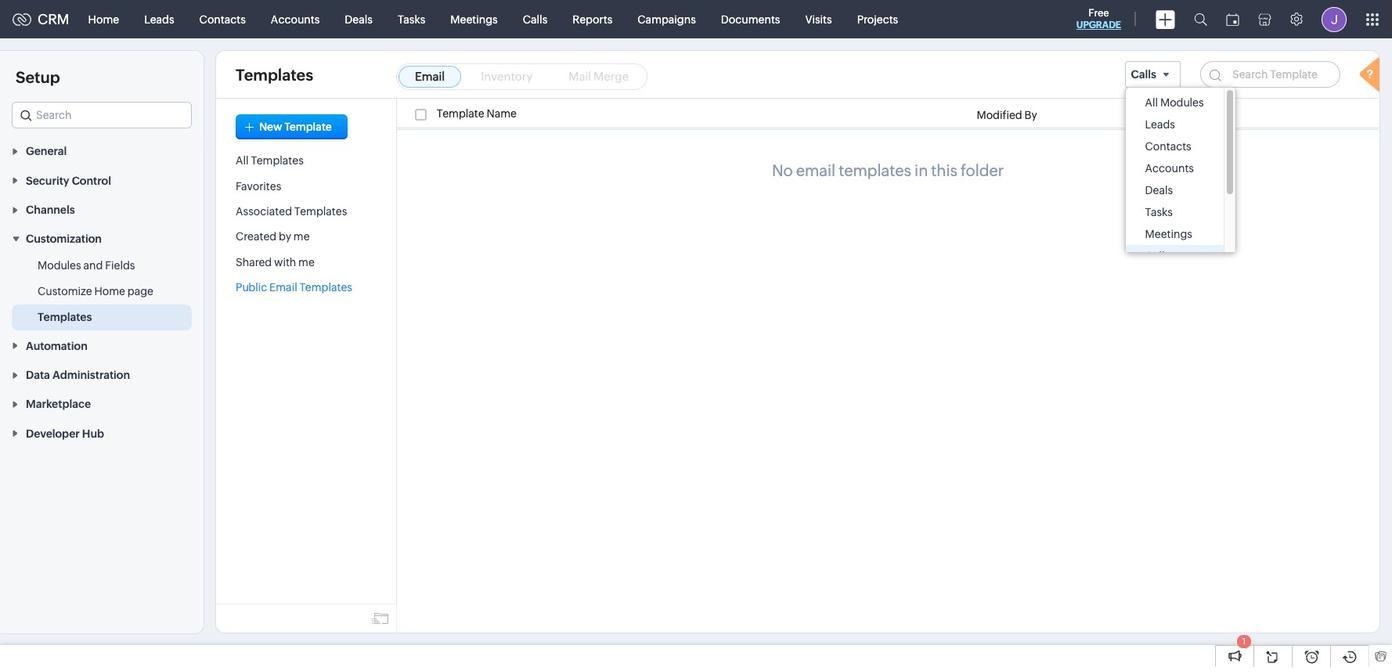 Task type: vqa. For each thing, say whether or not it's contained in the screenshot.
Last Used
yes



Task type: describe. For each thing, give the bounding box(es) containing it.
calls link
[[510, 0, 560, 38]]

developer hub button
[[0, 419, 204, 448]]

fields
[[105, 260, 135, 272]]

template inside new template button
[[285, 121, 332, 133]]

email
[[796, 162, 836, 180]]

marketplace
[[26, 398, 91, 411]]

templates inside customization region
[[38, 311, 92, 324]]

0 horizontal spatial accounts
[[271, 13, 320, 25]]

marketplace button
[[0, 389, 204, 419]]

modules and fields link
[[38, 258, 135, 274]]

meetings link
[[438, 0, 510, 38]]

projects
[[857, 13, 898, 25]]

created
[[236, 231, 277, 243]]

0 vertical spatial meetings
[[451, 13, 498, 25]]

calls inside tree
[[1145, 250, 1170, 263]]

crm
[[38, 11, 69, 27]]

meetings inside tree
[[1145, 228, 1193, 241]]

data administration button
[[0, 360, 204, 389]]

administration
[[52, 369, 130, 381]]

calendar image
[[1226, 13, 1240, 25]]

customization region
[[0, 253, 204, 331]]

free upgrade
[[1077, 7, 1121, 31]]

templates up new
[[236, 65, 313, 83]]

new template
[[259, 121, 332, 133]]

Calls field
[[1125, 61, 1181, 88]]

leads inside 'link'
[[144, 13, 174, 25]]

customize home page link
[[38, 284, 153, 299]]

by
[[279, 231, 291, 243]]

free
[[1089, 7, 1109, 19]]

home link
[[76, 0, 132, 38]]

me for shared with me
[[298, 256, 315, 268]]

modules and fields
[[38, 260, 135, 272]]

public email templates link
[[236, 281, 352, 294]]

associated templates link
[[236, 205, 347, 218]]

security
[[26, 174, 69, 187]]

no email templates in this folder
[[772, 162, 1004, 180]]

tasks link
[[385, 0, 438, 38]]

all templates link
[[236, 155, 304, 167]]

leads link
[[132, 0, 187, 38]]

reports
[[573, 13, 613, 25]]

name
[[487, 108, 517, 120]]

associated
[[236, 205, 292, 218]]

new
[[259, 121, 282, 133]]

campaigns
[[638, 13, 696, 25]]

folder
[[961, 162, 1004, 180]]

0 vertical spatial home
[[88, 13, 119, 25]]

Search text field
[[13, 103, 191, 128]]

channels button
[[0, 195, 204, 224]]

templates up 'created by me'
[[294, 205, 347, 218]]

last used
[[1134, 109, 1183, 122]]

by
[[1025, 109, 1038, 122]]

setup
[[16, 68, 60, 86]]

security control button
[[0, 166, 204, 195]]

favorites link
[[236, 180, 281, 192]]

visits link
[[793, 0, 845, 38]]

control
[[72, 174, 111, 187]]

templates
[[839, 162, 912, 180]]

modules inside tree
[[1161, 96, 1204, 109]]

Search Template text field
[[1201, 61, 1341, 88]]

page
[[128, 285, 153, 298]]

search element
[[1185, 0, 1217, 38]]

general
[[26, 145, 67, 158]]

no
[[772, 162, 793, 180]]

modified
[[977, 109, 1023, 122]]

customize
[[38, 285, 92, 298]]

create menu image
[[1156, 10, 1176, 29]]

developer hub
[[26, 427, 104, 440]]

shared with me link
[[236, 256, 315, 268]]

1 horizontal spatial tasks
[[1145, 206, 1173, 219]]

0 vertical spatial deals
[[345, 13, 373, 25]]

all for all templates
[[236, 155, 249, 167]]

shared with me
[[236, 256, 315, 268]]

create menu element
[[1147, 0, 1185, 38]]

1 vertical spatial email
[[269, 281, 297, 294]]

contacts link
[[187, 0, 258, 38]]



Task type: locate. For each thing, give the bounding box(es) containing it.
0 horizontal spatial email
[[269, 281, 297, 294]]

calls inside calls field
[[1131, 68, 1157, 81]]

template left name
[[437, 108, 484, 120]]

documents
[[721, 13, 780, 25]]

new template button
[[236, 114, 348, 139]]

tree
[[1126, 88, 1235, 267]]

profile element
[[1313, 0, 1356, 38]]

1 horizontal spatial leads
[[1145, 118, 1175, 131]]

calls for calls field
[[1131, 68, 1157, 81]]

reports link
[[560, 0, 625, 38]]

favorites
[[236, 180, 281, 192]]

in
[[915, 162, 928, 180]]

all for all modules
[[1145, 96, 1158, 109]]

accounts down used
[[1145, 162, 1194, 175]]

general button
[[0, 136, 204, 166]]

meetings
[[451, 13, 498, 25], [1145, 228, 1193, 241]]

0 vertical spatial calls
[[523, 13, 548, 25]]

all up favorites link
[[236, 155, 249, 167]]

0 vertical spatial contacts
[[199, 13, 246, 25]]

campaigns link
[[625, 0, 709, 38]]

security control
[[26, 174, 111, 187]]

all down calls field
[[1145, 96, 1158, 109]]

1 vertical spatial accounts
[[1145, 162, 1194, 175]]

1 vertical spatial tasks
[[1145, 206, 1173, 219]]

templates down customize
[[38, 311, 92, 324]]

modules up customize
[[38, 260, 81, 272]]

all templates
[[236, 155, 304, 167]]

calls
[[523, 13, 548, 25], [1131, 68, 1157, 81], [1145, 250, 1170, 263]]

associated templates
[[236, 205, 347, 218]]

1 horizontal spatial accounts
[[1145, 162, 1194, 175]]

1 horizontal spatial modules
[[1161, 96, 1204, 109]]

0 vertical spatial all
[[1145, 96, 1158, 109]]

home right crm
[[88, 13, 119, 25]]

created by me
[[236, 231, 310, 243]]

deals link
[[332, 0, 385, 38]]

created by me link
[[236, 231, 310, 243]]

leads down all modules
[[1145, 118, 1175, 131]]

2 vertical spatial calls
[[1145, 250, 1170, 263]]

channels
[[26, 204, 75, 216]]

search image
[[1194, 13, 1208, 26]]

0 vertical spatial template
[[437, 108, 484, 120]]

projects link
[[845, 0, 911, 38]]

1 vertical spatial template
[[285, 121, 332, 133]]

customization
[[26, 233, 102, 245]]

data administration
[[26, 369, 130, 381]]

modules inside modules and fields link
[[38, 260, 81, 272]]

deals
[[345, 13, 373, 25], [1145, 184, 1173, 197]]

leads right home link
[[144, 13, 174, 25]]

email link
[[399, 66, 461, 88]]

home
[[88, 13, 119, 25], [94, 285, 125, 298]]

template right new
[[285, 121, 332, 133]]

data
[[26, 369, 50, 381]]

logo image
[[13, 13, 31, 25]]

1 horizontal spatial email
[[415, 70, 445, 83]]

templates
[[236, 65, 313, 83], [251, 155, 304, 167], [294, 205, 347, 218], [300, 281, 352, 294], [38, 311, 92, 324]]

modules right last
[[1161, 96, 1204, 109]]

1 vertical spatial meetings
[[1145, 228, 1193, 241]]

1 vertical spatial leads
[[1145, 118, 1175, 131]]

contacts inside 'link'
[[199, 13, 246, 25]]

0 horizontal spatial deals
[[345, 13, 373, 25]]

modules
[[1161, 96, 1204, 109], [38, 260, 81, 272]]

0 vertical spatial tasks
[[398, 13, 425, 25]]

all modules
[[1145, 96, 1204, 109]]

shared
[[236, 256, 272, 268]]

email up template name
[[415, 70, 445, 83]]

and
[[83, 260, 103, 272]]

automation
[[26, 340, 88, 352]]

0 horizontal spatial tasks
[[398, 13, 425, 25]]

me right with on the left top
[[298, 256, 315, 268]]

documents link
[[709, 0, 793, 38]]

home down fields
[[94, 285, 125, 298]]

0 horizontal spatial modules
[[38, 260, 81, 272]]

tree containing all modules
[[1126, 88, 1235, 267]]

1 vertical spatial me
[[298, 256, 315, 268]]

last
[[1134, 109, 1154, 122]]

1 horizontal spatial deals
[[1145, 184, 1173, 197]]

hub
[[82, 427, 104, 440]]

deals left tasks link at the top
[[345, 13, 373, 25]]

public email templates
[[236, 281, 352, 294]]

calls for calls link
[[523, 13, 548, 25]]

modified by
[[977, 109, 1038, 122]]

contacts
[[199, 13, 246, 25], [1145, 140, 1192, 153]]

template
[[437, 108, 484, 120], [285, 121, 332, 133]]

1 horizontal spatial all
[[1145, 96, 1158, 109]]

0 vertical spatial accounts
[[271, 13, 320, 25]]

email
[[415, 70, 445, 83], [269, 281, 297, 294]]

me right "by"
[[294, 231, 310, 243]]

0 horizontal spatial leads
[[144, 13, 174, 25]]

1 vertical spatial contacts
[[1145, 140, 1192, 153]]

accounts link
[[258, 0, 332, 38]]

0 vertical spatial me
[[294, 231, 310, 243]]

profile image
[[1322, 7, 1347, 32]]

1 vertical spatial modules
[[38, 260, 81, 272]]

deals down last used
[[1145, 184, 1173, 197]]

crm link
[[13, 11, 69, 27]]

0 vertical spatial modules
[[1161, 96, 1204, 109]]

0 vertical spatial leads
[[144, 13, 174, 25]]

home inside customization region
[[94, 285, 125, 298]]

leads inside tree
[[1145, 118, 1175, 131]]

all inside tree
[[1145, 96, 1158, 109]]

templates up favorites link
[[251, 155, 304, 167]]

1 vertical spatial calls
[[1131, 68, 1157, 81]]

this
[[931, 162, 958, 180]]

me
[[294, 231, 310, 243], [298, 256, 315, 268]]

automation button
[[0, 331, 204, 360]]

contacts inside tree
[[1145, 140, 1192, 153]]

0 horizontal spatial meetings
[[451, 13, 498, 25]]

0 horizontal spatial template
[[285, 121, 332, 133]]

templates link
[[38, 310, 92, 325]]

1
[[1243, 637, 1246, 646]]

0 horizontal spatial contacts
[[199, 13, 246, 25]]

1 horizontal spatial meetings
[[1145, 228, 1193, 241]]

developer
[[26, 427, 80, 440]]

1 horizontal spatial contacts
[[1145, 140, 1192, 153]]

1 vertical spatial all
[[236, 155, 249, 167]]

contacts down used
[[1145, 140, 1192, 153]]

with
[[274, 256, 296, 268]]

email down with on the left top
[[269, 281, 297, 294]]

upgrade
[[1077, 20, 1121, 31]]

1 horizontal spatial template
[[437, 108, 484, 120]]

calls inside calls link
[[523, 13, 548, 25]]

visits
[[805, 13, 832, 25]]

public
[[236, 281, 267, 294]]

me for created by me
[[294, 231, 310, 243]]

customize home page
[[38, 285, 153, 298]]

1 vertical spatial deals
[[1145, 184, 1173, 197]]

all
[[1145, 96, 1158, 109], [236, 155, 249, 167]]

accounts left deals link
[[271, 13, 320, 25]]

templates down shared with me
[[300, 281, 352, 294]]

1 vertical spatial home
[[94, 285, 125, 298]]

None field
[[12, 102, 192, 128]]

tasks
[[398, 13, 425, 25], [1145, 206, 1173, 219]]

used
[[1157, 109, 1183, 122]]

contacts right 'leads' 'link'
[[199, 13, 246, 25]]

template name
[[437, 108, 517, 120]]

0 vertical spatial email
[[415, 70, 445, 83]]

customization button
[[0, 224, 204, 253]]

0 horizontal spatial all
[[236, 155, 249, 167]]

accounts
[[271, 13, 320, 25], [1145, 162, 1194, 175]]



